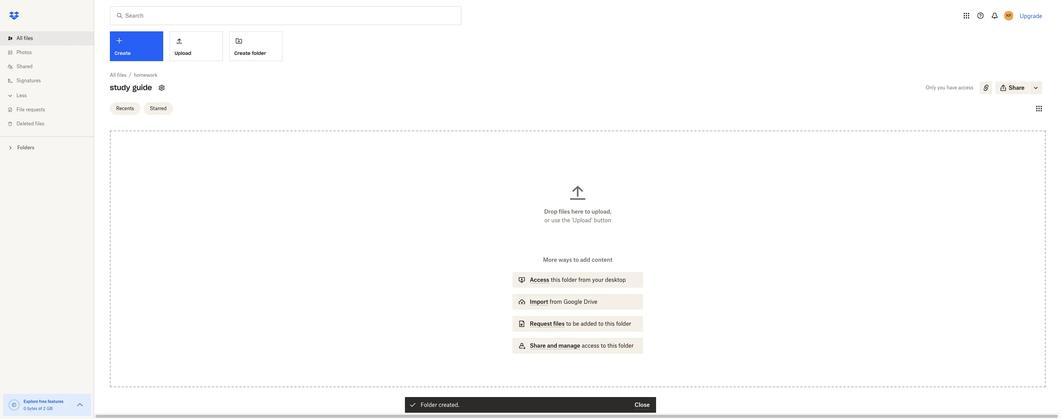 Task type: vqa. For each thing, say whether or not it's contained in the screenshot.
Dropbox Basic
no



Task type: locate. For each thing, give the bounding box(es) containing it.
upload
[[175, 50, 191, 56]]

files right deleted
[[35, 121, 44, 127]]

all up study in the top of the page
[[110, 72, 116, 78]]

all
[[16, 35, 22, 41], [110, 72, 116, 78]]

create
[[234, 50, 251, 56], [115, 50, 131, 56]]

from
[[579, 277, 591, 283], [550, 299, 562, 305]]

to
[[585, 208, 590, 215], [573, 257, 579, 263], [566, 321, 571, 327], [598, 321, 604, 327], [601, 343, 606, 349]]

your
[[592, 277, 604, 283]]

here
[[571, 208, 584, 215]]

0 horizontal spatial from
[[550, 299, 562, 305]]

drop files here to upload, or use the 'upload' button
[[544, 208, 612, 224]]

create inside button
[[234, 50, 251, 56]]

of
[[38, 407, 42, 411]]

only
[[926, 85, 936, 91]]

0 vertical spatial access
[[959, 85, 974, 91]]

explore free features 0 bytes of 2 gb
[[24, 400, 64, 411]]

access this folder from your desktop
[[530, 277, 626, 283]]

homework
[[134, 72, 157, 78]]

files left /
[[117, 72, 126, 78]]

explore
[[24, 400, 38, 404]]

all up photos
[[16, 35, 22, 41]]

signatures link
[[6, 74, 94, 88]]

access inside more ways to add content element
[[582, 343, 599, 349]]

google
[[564, 299, 582, 305]]

1 horizontal spatial access
[[959, 85, 974, 91]]

kp button
[[1003, 9, 1015, 22]]

the
[[562, 217, 570, 224]]

share inside button
[[1009, 84, 1025, 91]]

files up the
[[559, 208, 570, 215]]

files inside more ways to add content element
[[553, 321, 565, 327]]

deleted
[[16, 121, 34, 127]]

files inside drop files here to upload, or use the 'upload' button
[[559, 208, 570, 215]]

Search in folder "Dropbox" text field
[[125, 11, 445, 20]]

add
[[580, 257, 590, 263]]

signatures
[[16, 78, 41, 84]]

shared
[[16, 64, 33, 69]]

1 vertical spatial share
[[530, 343, 546, 349]]

import
[[530, 299, 548, 305]]

access
[[959, 85, 974, 91], [582, 343, 599, 349]]

this
[[551, 277, 560, 283], [605, 321, 615, 327], [608, 343, 617, 349]]

free
[[39, 400, 47, 404]]

files left be
[[553, 321, 565, 327]]

deleted files
[[16, 121, 44, 127]]

1 horizontal spatial share
[[1009, 84, 1025, 91]]

all files link left /
[[110, 71, 126, 79]]

files inside list item
[[24, 35, 33, 41]]

deleted files link
[[6, 117, 94, 131]]

all inside list item
[[16, 35, 22, 41]]

study
[[110, 83, 130, 92]]

1 horizontal spatial all
[[110, 72, 116, 78]]

1 vertical spatial all
[[110, 72, 116, 78]]

added
[[581, 321, 597, 327]]

starred
[[150, 105, 167, 111]]

to right here at the right of the page
[[585, 208, 590, 215]]

2
[[43, 407, 45, 411]]

folder
[[421, 402, 437, 409]]

0 vertical spatial all
[[16, 35, 22, 41]]

share
[[1009, 84, 1025, 91], [530, 343, 546, 349]]

share inside more ways to add content element
[[530, 343, 546, 349]]

1 vertical spatial from
[[550, 299, 562, 305]]

and
[[547, 343, 557, 349]]

from left your
[[579, 277, 591, 283]]

requests
[[26, 107, 45, 113]]

ways
[[559, 257, 572, 263]]

0 horizontal spatial all
[[16, 35, 22, 41]]

1 horizontal spatial create
[[234, 50, 251, 56]]

access for have
[[959, 85, 974, 91]]

shared link
[[6, 60, 94, 74]]

use
[[551, 217, 560, 224]]

all files link up the shared link
[[6, 31, 94, 46]]

0 horizontal spatial access
[[582, 343, 599, 349]]

this right "added"
[[605, 321, 615, 327]]

1 vertical spatial access
[[582, 343, 599, 349]]

you
[[938, 85, 946, 91]]

1 vertical spatial all files link
[[110, 71, 126, 79]]

features
[[48, 400, 64, 404]]

be
[[573, 321, 579, 327]]

upload,
[[592, 208, 612, 215]]

0 vertical spatial share
[[1009, 84, 1025, 91]]

this right access
[[551, 277, 560, 283]]

recents button
[[110, 102, 140, 115]]

recents
[[116, 105, 134, 111]]

this down "request files to be added to this folder"
[[608, 343, 617, 349]]

list
[[0, 27, 94, 137]]

files
[[24, 35, 33, 41], [117, 72, 126, 78], [35, 121, 44, 127], [559, 208, 570, 215], [553, 321, 565, 327]]

button
[[594, 217, 611, 224]]

all for all files
[[16, 35, 22, 41]]

request
[[530, 321, 552, 327]]

alert
[[405, 398, 656, 413]]

0 horizontal spatial share
[[530, 343, 546, 349]]

all files link
[[6, 31, 94, 46], [110, 71, 126, 79]]

create inside popup button
[[115, 50, 131, 56]]

folder
[[252, 50, 266, 56], [562, 277, 577, 283], [616, 321, 631, 327], [619, 343, 634, 349]]

all files
[[16, 35, 33, 41]]

access
[[530, 277, 549, 283]]

manage
[[559, 343, 580, 349]]

from right import
[[550, 299, 562, 305]]

access right have on the top right of the page
[[959, 85, 974, 91]]

dropbox image
[[6, 8, 22, 24]]

create button
[[110, 31, 163, 61]]

more
[[543, 257, 557, 263]]

1 horizontal spatial from
[[579, 277, 591, 283]]

share for share and manage access to this folder
[[530, 343, 546, 349]]

to left be
[[566, 321, 571, 327]]

desktop
[[605, 277, 626, 283]]

files up photos
[[24, 35, 33, 41]]

access right the manage
[[582, 343, 599, 349]]

0 vertical spatial all files link
[[6, 31, 94, 46]]

/
[[129, 72, 131, 78]]

file
[[16, 107, 25, 113]]

share for share
[[1009, 84, 1025, 91]]

close button
[[635, 401, 650, 410]]

0 horizontal spatial create
[[115, 50, 131, 56]]



Task type: describe. For each thing, give the bounding box(es) containing it.
create folder
[[234, 50, 266, 56]]

to inside drop files here to upload, or use the 'upload' button
[[585, 208, 590, 215]]

less
[[16, 93, 27, 99]]

2 vertical spatial this
[[608, 343, 617, 349]]

upgrade
[[1020, 12, 1042, 19]]

folder settings image
[[157, 83, 166, 93]]

to left add
[[573, 257, 579, 263]]

to right "added"
[[598, 321, 604, 327]]

only you have access
[[926, 85, 974, 91]]

access for manage
[[582, 343, 599, 349]]

share button
[[996, 82, 1030, 94]]

have
[[947, 85, 957, 91]]

more ways to add content
[[543, 257, 613, 263]]

1 vertical spatial this
[[605, 321, 615, 327]]

starred button
[[144, 102, 173, 115]]

0 vertical spatial from
[[579, 277, 591, 283]]

upgrade link
[[1020, 12, 1042, 19]]

or
[[545, 217, 550, 224]]

file requests
[[16, 107, 45, 113]]

more ways to add content element
[[511, 256, 645, 362]]

gb
[[47, 407, 53, 411]]

alert containing close
[[405, 398, 656, 413]]

to down "request files to be added to this folder"
[[601, 343, 606, 349]]

created.
[[439, 402, 460, 409]]

files for drop files here to upload, or use the 'upload' button
[[559, 208, 570, 215]]

'upload'
[[572, 217, 593, 224]]

all files list item
[[0, 31, 94, 46]]

folders button
[[0, 142, 94, 153]]

create for create
[[115, 50, 131, 56]]

quota usage element
[[8, 399, 20, 412]]

create for create folder
[[234, 50, 251, 56]]

drive
[[584, 299, 598, 305]]

folders
[[17, 145, 34, 151]]

files for request files to be added to this folder
[[553, 321, 565, 327]]

files for all files
[[24, 35, 33, 41]]

0
[[24, 407, 26, 411]]

study guide
[[110, 83, 152, 92]]

content
[[592, 257, 613, 263]]

create folder button
[[229, 31, 283, 61]]

close
[[635, 402, 650, 408]]

folder created.
[[421, 402, 460, 409]]

files for deleted files
[[35, 121, 44, 127]]

kp
[[1006, 13, 1012, 18]]

all for all files / homework
[[110, 72, 116, 78]]

file requests link
[[6, 103, 94, 117]]

photos
[[16, 49, 32, 55]]

all files / homework
[[110, 72, 157, 78]]

list containing all files
[[0, 27, 94, 137]]

request files to be added to this folder
[[530, 321, 631, 327]]

photos link
[[6, 46, 94, 60]]

1 horizontal spatial all files link
[[110, 71, 126, 79]]

less image
[[6, 92, 14, 100]]

drop
[[544, 208, 558, 215]]

upload button
[[170, 31, 223, 61]]

bytes
[[27, 407, 37, 411]]

0 vertical spatial this
[[551, 277, 560, 283]]

folder inside button
[[252, 50, 266, 56]]

share and manage access to this folder
[[530, 343, 634, 349]]

files for all files / homework
[[117, 72, 126, 78]]

homework link
[[134, 71, 157, 79]]

0 horizontal spatial all files link
[[6, 31, 94, 46]]

guide
[[132, 83, 152, 92]]

import from google drive
[[530, 299, 598, 305]]



